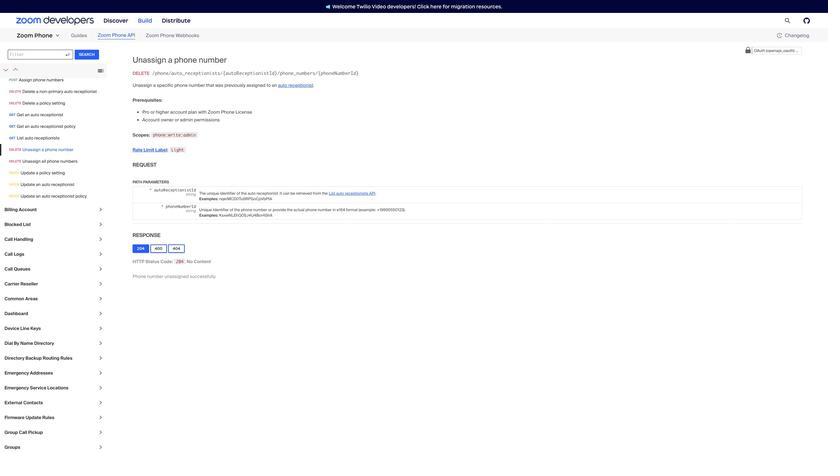 Task type: locate. For each thing, give the bounding box(es) containing it.
204 left 'no'
[[176, 259, 184, 265]]

developers!
[[387, 3, 416, 10]]

path parameters
[[133, 180, 169, 185]]

phone down http on the left of the page
[[133, 274, 146, 280]]

1 horizontal spatial zoom
[[98, 32, 111, 39]]

1 zoom from the left
[[17, 32, 33, 39]]

1 horizontal spatial 204
[[176, 259, 184, 265]]

0 horizontal spatial zoom
[[17, 32, 33, 39]]

here
[[430, 3, 442, 10]]

0 horizontal spatial 204
[[137, 246, 144, 252]]

404
[[173, 246, 180, 252]]

phone left down image
[[34, 32, 53, 39]]

request
[[133, 162, 157, 168]]

search image
[[785, 18, 791, 24]]

for
[[443, 3, 450, 10]]

content
[[194, 259, 211, 265]]

github image
[[804, 17, 810, 24], [804, 17, 810, 24]]

2 zoom from the left
[[98, 32, 111, 39]]

api
[[128, 32, 135, 39]]

response
[[133, 232, 160, 239]]

3 zoom from the left
[[146, 32, 159, 39]]

migration
[[451, 3, 475, 10]]

click
[[417, 3, 429, 10]]

1 vertical spatial 204
[[176, 259, 184, 265]]

zoom
[[17, 32, 33, 39], [98, 32, 111, 39], [146, 32, 159, 39]]

204 up http on the left of the page
[[137, 246, 144, 252]]

204 button
[[133, 245, 149, 253]]

404 button
[[168, 245, 185, 253]]

0 vertical spatial 204
[[137, 246, 144, 252]]

notification image
[[326, 4, 332, 9], [326, 4, 330, 9]]

history image
[[777, 33, 782, 38]]

2 horizontal spatial zoom
[[146, 32, 159, 39]]

no
[[187, 259, 193, 265]]

status
[[145, 259, 159, 265]]

http status code: 204 no content
[[133, 259, 211, 265]]

phone
[[34, 32, 53, 39], [112, 32, 126, 39], [160, 32, 175, 39], [133, 274, 146, 280]]

zoom developer logo image
[[16, 16, 94, 25]]

phone left webhooks
[[160, 32, 175, 39]]

phone left api
[[112, 32, 126, 39]]

zoom phone api
[[98, 32, 135, 39]]

http
[[133, 259, 144, 265]]

history image
[[777, 33, 785, 38]]

phone number unassigned successfully.
[[133, 274, 216, 280]]

welcome twilio video developers! click here for migration resources. link
[[319, 3, 509, 10]]

204
[[137, 246, 144, 252], [176, 259, 184, 265]]

zoom phone
[[17, 32, 53, 39]]

zoom phone api link
[[98, 32, 135, 39]]

path
[[133, 180, 142, 185]]

welcome twilio video developers! click here for migration resources.
[[332, 3, 502, 10]]

changelog
[[785, 32, 809, 39]]



Task type: describe. For each thing, give the bounding box(es) containing it.
204 inside "http status code: 204 no content"
[[176, 259, 184, 265]]

video
[[372, 3, 386, 10]]

unassigned
[[164, 274, 189, 280]]

400
[[155, 246, 162, 252]]

twilio
[[357, 3, 371, 10]]

phone for zoom phone api
[[112, 32, 126, 39]]

guides
[[71, 32, 87, 39]]

zoom for zoom phone webhooks
[[146, 32, 159, 39]]

resources.
[[476, 3, 502, 10]]

number
[[147, 274, 163, 280]]

successfully.
[[190, 274, 216, 280]]

zoom for zoom phone
[[17, 32, 33, 39]]

changelog link
[[777, 32, 809, 39]]

code:
[[160, 259, 173, 265]]

parameters
[[143, 180, 169, 185]]

400 button
[[150, 245, 167, 253]]

down image
[[56, 34, 59, 38]]

search image
[[785, 18, 791, 24]]

204 inside button
[[137, 246, 144, 252]]

zoom for zoom phone api
[[98, 32, 111, 39]]

webhooks
[[176, 32, 199, 39]]

guides link
[[71, 32, 87, 39]]

welcome
[[332, 3, 356, 10]]

phone for zoom phone webhooks
[[160, 32, 175, 39]]

phone for zoom phone
[[34, 32, 53, 39]]

zoom phone webhooks
[[146, 32, 199, 39]]

zoom phone webhooks link
[[146, 32, 199, 39]]



